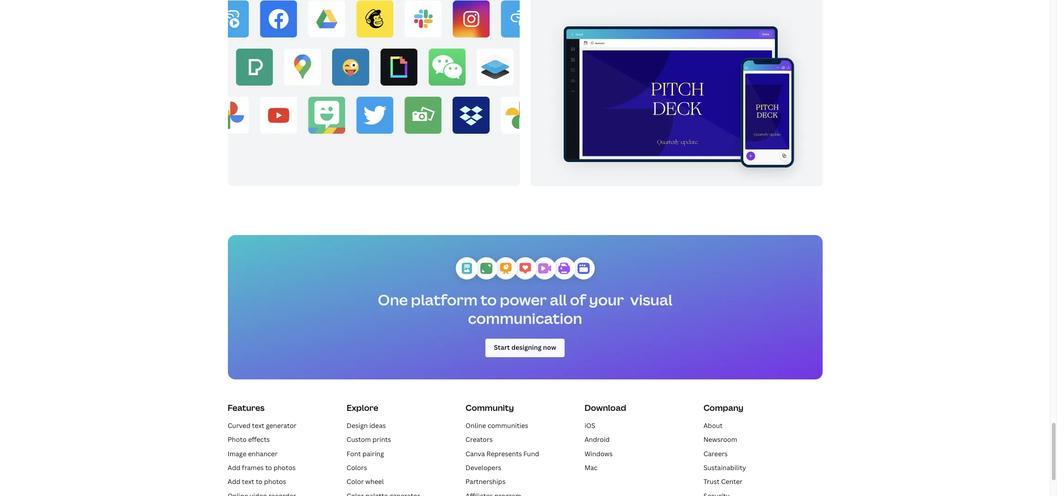 Task type: locate. For each thing, give the bounding box(es) containing it.
photo effects link
[[228, 436, 270, 445]]

your
[[590, 290, 624, 310]]

communication
[[468, 309, 583, 328]]

design
[[347, 422, 368, 431]]

explore
[[347, 403, 379, 414]]

windows link
[[585, 450, 613, 459]]

newsroom
[[704, 436, 738, 445]]

add frames to photos
[[228, 464, 296, 473]]

to down add frames to photos
[[256, 478, 263, 487]]

all
[[550, 290, 567, 310]]

photo effects
[[228, 436, 270, 445]]

1 add from the top
[[228, 464, 241, 473]]

custom prints
[[347, 436, 391, 445]]

mac
[[585, 464, 598, 473]]

pairing
[[363, 450, 384, 459]]

1 horizontal spatial to
[[265, 464, 272, 473]]

mac link
[[585, 464, 598, 473]]

careers link
[[704, 450, 728, 459]]

one platform to power all of your  visual communication
[[378, 290, 673, 328]]

text up effects
[[252, 422, 264, 431]]

add for add frames to photos
[[228, 464, 241, 473]]

to
[[481, 290, 497, 310], [265, 464, 272, 473], [256, 478, 263, 487]]

power
[[500, 290, 547, 310]]

newsroom link
[[704, 436, 738, 445]]

2 horizontal spatial to
[[481, 290, 497, 310]]

to down the enhancer
[[265, 464, 272, 473]]

fund
[[524, 450, 540, 459]]

0 horizontal spatial to
[[256, 478, 263, 487]]

communities
[[488, 422, 529, 431]]

0 vertical spatial to
[[481, 290, 497, 310]]

one
[[378, 290, 408, 310]]

creators link
[[466, 436, 493, 445]]

photos for add text to photos
[[264, 478, 286, 487]]

ios
[[585, 422, 596, 431]]

photos down the enhancer
[[274, 464, 296, 473]]

colors
[[347, 464, 367, 473]]

color wheel
[[347, 478, 384, 487]]

text
[[252, 422, 264, 431], [242, 478, 254, 487]]

text for add
[[242, 478, 254, 487]]

photos for add frames to photos
[[274, 464, 296, 473]]

text down frames
[[242, 478, 254, 487]]

1 vertical spatial text
[[242, 478, 254, 487]]

generator
[[266, 422, 297, 431]]

design ideas
[[347, 422, 386, 431]]

trust center
[[704, 478, 743, 487]]

add
[[228, 464, 241, 473], [228, 478, 241, 487]]

1 vertical spatial photos
[[264, 478, 286, 487]]

photos
[[274, 464, 296, 473], [264, 478, 286, 487]]

0 vertical spatial photos
[[274, 464, 296, 473]]

font
[[347, 450, 361, 459]]

to for platform
[[481, 290, 497, 310]]

2 add from the top
[[228, 478, 241, 487]]

trust center link
[[704, 478, 743, 487]]

photos down add frames to photos
[[264, 478, 286, 487]]

add text to photos link
[[228, 478, 286, 487]]

represents
[[487, 450, 522, 459]]

1 vertical spatial to
[[265, 464, 272, 473]]

to inside one platform to power all of your  visual communication
[[481, 290, 497, 310]]

canva represents fund
[[466, 450, 540, 459]]

0 vertical spatial add
[[228, 464, 241, 473]]

photo
[[228, 436, 247, 445]]

developers
[[466, 464, 502, 473]]

0 vertical spatial text
[[252, 422, 264, 431]]

1 vertical spatial add
[[228, 478, 241, 487]]

sustainability
[[704, 464, 747, 473]]

frames
[[242, 464, 264, 473]]

online communities
[[466, 422, 529, 431]]

curved text generator
[[228, 422, 297, 431]]

to left power at the bottom of the page
[[481, 290, 497, 310]]

image enhancer
[[228, 450, 278, 459]]

2 vertical spatial to
[[256, 478, 263, 487]]



Task type: vqa. For each thing, say whether or not it's contained in the screenshot.


Task type: describe. For each thing, give the bounding box(es) containing it.
of
[[570, 290, 587, 310]]

partnerships
[[466, 478, 506, 487]]

custom
[[347, 436, 371, 445]]

to for frames
[[265, 464, 272, 473]]

about
[[704, 422, 723, 431]]

design ideas link
[[347, 422, 386, 431]]

to for text
[[256, 478, 263, 487]]

platform
[[411, 290, 478, 310]]

image
[[228, 450, 247, 459]]

online communities link
[[466, 422, 529, 431]]

download
[[585, 403, 627, 414]]

ios link
[[585, 422, 596, 431]]

effects
[[248, 436, 270, 445]]

custom prints link
[[347, 436, 391, 445]]

color wheel link
[[347, 478, 384, 487]]

features
[[228, 403, 265, 414]]

developers link
[[466, 464, 502, 473]]

android link
[[585, 436, 610, 445]]

wheel
[[366, 478, 384, 487]]

font pairing
[[347, 450, 384, 459]]

partnerships link
[[466, 478, 506, 487]]

font pairing link
[[347, 450, 384, 459]]

center
[[722, 478, 743, 487]]

creators
[[466, 436, 493, 445]]

curved
[[228, 422, 251, 431]]

about link
[[704, 422, 723, 431]]

add text to photos
[[228, 478, 286, 487]]

sustainability link
[[704, 464, 747, 473]]

colors link
[[347, 464, 367, 473]]

prints
[[373, 436, 391, 445]]

community
[[466, 403, 514, 414]]

careers
[[704, 450, 728, 459]]

android
[[585, 436, 610, 445]]

curved text generator link
[[228, 422, 297, 431]]

trust
[[704, 478, 720, 487]]

online
[[466, 422, 486, 431]]

text for curved
[[252, 422, 264, 431]]

ideas
[[370, 422, 386, 431]]

image enhancer link
[[228, 450, 278, 459]]

canva represents fund link
[[466, 450, 540, 459]]

windows
[[585, 450, 613, 459]]

color
[[347, 478, 364, 487]]

canva
[[466, 450, 485, 459]]

enhancer
[[248, 450, 278, 459]]

add frames to photos link
[[228, 464, 296, 473]]

company
[[704, 403, 744, 414]]

add for add text to photos
[[228, 478, 241, 487]]



